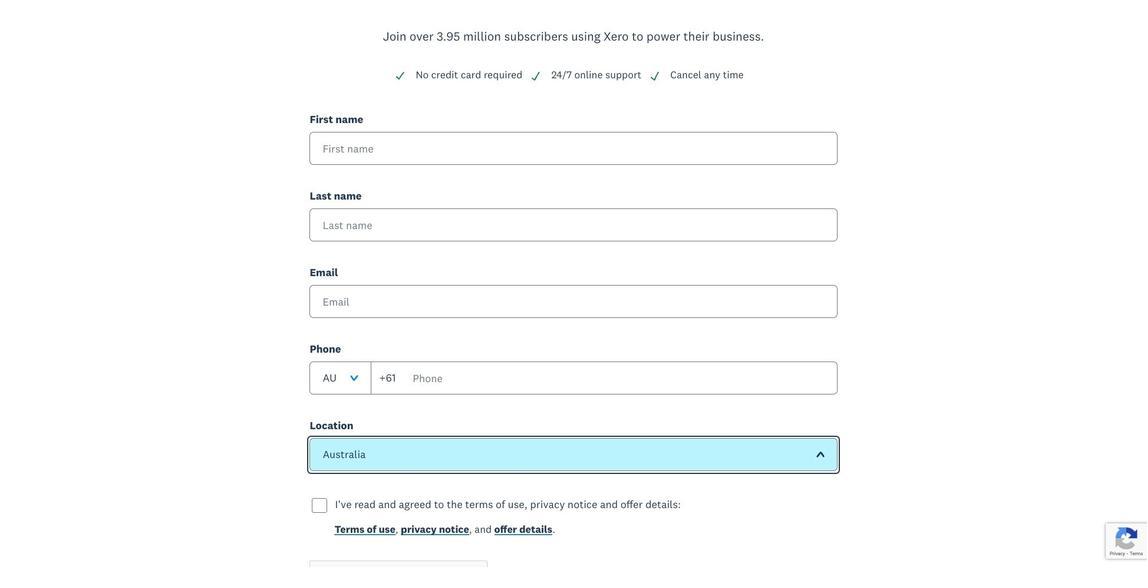 Task type: locate. For each thing, give the bounding box(es) containing it.
First name text field
[[310, 132, 837, 165]]



Task type: describe. For each thing, give the bounding box(es) containing it.
Phone text field
[[371, 362, 837, 395]]

Last name text field
[[310, 209, 837, 242]]

Email email field
[[310, 285, 837, 318]]



Task type: vqa. For each thing, say whether or not it's contained in the screenshot.
Phone text field
yes



